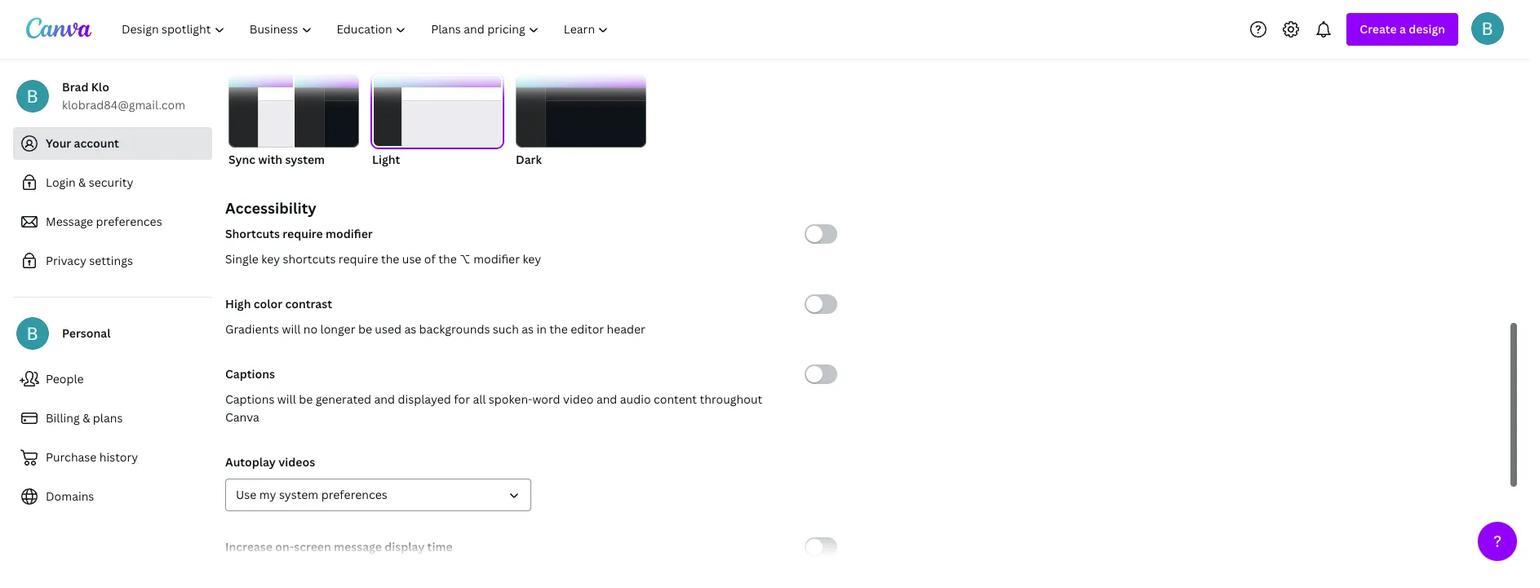 Task type: vqa. For each thing, say whether or not it's contained in the screenshot.


Task type: locate. For each thing, give the bounding box(es) containing it.
1 vertical spatial &
[[83, 411, 90, 426]]

with
[[258, 152, 282, 167]]

and left displayed on the left of page
[[374, 392, 395, 407]]

people link
[[13, 363, 212, 396]]

create a design button
[[1347, 13, 1459, 46]]

& for billing
[[83, 411, 90, 426]]

1 horizontal spatial as
[[522, 322, 534, 337]]

use my system preferences
[[236, 487, 388, 503]]

sync
[[229, 152, 256, 167]]

gradients will no longer be used as backgrounds such as in the editor header
[[225, 322, 646, 337]]

the left use
[[381, 251, 399, 267]]

as left in on the bottom of page
[[522, 322, 534, 337]]

audio
[[620, 392, 651, 407]]

gradients
[[225, 322, 279, 337]]

require right the shortcuts
[[339, 251, 378, 267]]

0 vertical spatial be
[[358, 322, 372, 337]]

⌥
[[460, 251, 471, 267]]

brad
[[62, 79, 88, 95]]

1 vertical spatial modifier
[[474, 251, 520, 267]]

purchase history
[[46, 450, 138, 465]]

1 horizontal spatial key
[[523, 251, 541, 267]]

high color contrast
[[225, 296, 332, 312]]

0 horizontal spatial key
[[261, 251, 280, 267]]

increase
[[225, 540, 273, 555]]

0 vertical spatial will
[[282, 322, 301, 337]]

spoken-
[[489, 392, 533, 407]]

your
[[46, 135, 71, 151]]

0 vertical spatial captions
[[225, 366, 275, 382]]

klo
[[91, 79, 109, 95]]

system right with
[[285, 152, 325, 167]]

for
[[454, 392, 470, 407]]

shortcuts require modifier
[[225, 226, 373, 242]]

1 vertical spatial system
[[279, 487, 319, 503]]

key right single
[[261, 251, 280, 267]]

1 captions from the top
[[225, 366, 275, 382]]

preferences up "message"
[[321, 487, 388, 503]]

videos
[[279, 455, 315, 470]]

will for be
[[277, 392, 296, 407]]

throughout
[[700, 392, 763, 407]]

1 vertical spatial will
[[277, 392, 296, 407]]

increase on-screen message display time
[[225, 540, 453, 555]]

& left plans
[[83, 411, 90, 426]]

1 as from the left
[[404, 322, 416, 337]]

0 vertical spatial preferences
[[96, 214, 162, 229]]

captions for captions
[[225, 366, 275, 382]]

my
[[259, 487, 276, 503]]

1 horizontal spatial and
[[597, 392, 617, 407]]

top level navigation element
[[111, 13, 623, 46]]

and
[[374, 392, 395, 407], [597, 392, 617, 407]]

system for with
[[285, 152, 325, 167]]

as right "used"
[[404, 322, 416, 337]]

1 vertical spatial captions
[[225, 392, 275, 407]]

people
[[46, 371, 84, 387]]

1 vertical spatial require
[[339, 251, 378, 267]]

& for login
[[78, 175, 86, 190]]

the right in on the bottom of page
[[550, 322, 568, 337]]

0 horizontal spatial the
[[381, 251, 399, 267]]

modifier
[[326, 226, 373, 242], [474, 251, 520, 267]]

modifier right ⌥ in the top of the page
[[474, 251, 520, 267]]

1 vertical spatial preferences
[[321, 487, 388, 503]]

the
[[381, 251, 399, 267], [439, 251, 457, 267], [550, 322, 568, 337]]

captions for captions will be generated and displayed for all spoken-word video and audio content throughout canva
[[225, 392, 275, 407]]

video
[[563, 392, 594, 407]]

key
[[261, 251, 280, 267], [523, 251, 541, 267]]

preferences
[[96, 214, 162, 229], [321, 487, 388, 503]]

word
[[532, 392, 560, 407]]

0 vertical spatial system
[[285, 152, 325, 167]]

2 captions from the top
[[225, 392, 275, 407]]

display
[[385, 540, 425, 555]]

0 vertical spatial require
[[283, 226, 323, 242]]

dark
[[516, 152, 542, 167]]

the left ⌥ in the top of the page
[[439, 251, 457, 267]]

preferences down login & security link
[[96, 214, 162, 229]]

1 horizontal spatial preferences
[[321, 487, 388, 503]]

purchase history link
[[13, 442, 212, 474]]

0 horizontal spatial preferences
[[96, 214, 162, 229]]

require up the shortcuts
[[283, 226, 323, 242]]

message
[[334, 540, 382, 555]]

will left generated
[[277, 392, 296, 407]]

time
[[427, 540, 453, 555]]

domains link
[[13, 481, 212, 513]]

shortcuts
[[283, 251, 336, 267]]

system right my
[[279, 487, 319, 503]]

be left generated
[[299, 392, 313, 407]]

system
[[285, 152, 325, 167], [279, 487, 319, 503]]

be
[[358, 322, 372, 337], [299, 392, 313, 407]]

modifier up single key shortcuts require the use of the ⌥ modifier key
[[326, 226, 373, 242]]

1 horizontal spatial require
[[339, 251, 378, 267]]

require
[[283, 226, 323, 242], [339, 251, 378, 267]]

system for my
[[279, 487, 319, 503]]

1 horizontal spatial modifier
[[474, 251, 520, 267]]

0 vertical spatial modifier
[[326, 226, 373, 242]]

and right video
[[597, 392, 617, 407]]

1 horizontal spatial the
[[439, 251, 457, 267]]

0 vertical spatial &
[[78, 175, 86, 190]]

plans
[[93, 411, 123, 426]]

& right login
[[78, 175, 86, 190]]

be left "used"
[[358, 322, 372, 337]]

history
[[99, 450, 138, 465]]

design
[[1409, 21, 1446, 37]]

0 horizontal spatial be
[[299, 392, 313, 407]]

&
[[78, 175, 86, 190], [83, 411, 90, 426]]

0 horizontal spatial as
[[404, 322, 416, 337]]

key right ⌥ in the top of the page
[[523, 251, 541, 267]]

displayed
[[398, 392, 451, 407]]

will
[[282, 322, 301, 337], [277, 392, 296, 407]]

billing & plans link
[[13, 402, 212, 435]]

no
[[303, 322, 318, 337]]

preferences inside button
[[321, 487, 388, 503]]

accessibility
[[225, 198, 316, 218]]

1 vertical spatial be
[[299, 392, 313, 407]]

will left no at the left of page
[[282, 322, 301, 337]]

1 key from the left
[[261, 251, 280, 267]]

captions
[[225, 366, 275, 382], [225, 392, 275, 407]]

will inside captions will be generated and displayed for all spoken-word video and audio content throughout canva
[[277, 392, 296, 407]]

use
[[236, 487, 257, 503]]

as
[[404, 322, 416, 337], [522, 322, 534, 337]]

captions inside captions will be generated and displayed for all spoken-word video and audio content throughout canva
[[225, 392, 275, 407]]

0 horizontal spatial and
[[374, 392, 395, 407]]

on-
[[275, 540, 294, 555]]



Task type: describe. For each thing, give the bounding box(es) containing it.
your account link
[[13, 127, 212, 160]]

billing
[[46, 411, 80, 426]]

sync with system
[[229, 152, 325, 167]]

all
[[473, 392, 486, 407]]

privacy settings link
[[13, 245, 212, 278]]

1 and from the left
[[374, 392, 395, 407]]

autoplay
[[225, 455, 276, 470]]

settings
[[89, 253, 133, 269]]

Sync with system button
[[229, 74, 359, 169]]

purchase
[[46, 450, 97, 465]]

brad klo klobrad84@gmail.com
[[62, 79, 185, 113]]

security
[[89, 175, 133, 190]]

single
[[225, 251, 259, 267]]

Use my system preferences button
[[225, 479, 531, 512]]

captions will be generated and displayed for all spoken-word video and audio content throughout canva
[[225, 392, 763, 425]]

your account
[[46, 135, 119, 151]]

single key shortcuts require the use of the ⌥ modifier key
[[225, 251, 541, 267]]

brad klo image
[[1472, 12, 1504, 44]]

high
[[225, 296, 251, 312]]

login & security link
[[13, 167, 212, 199]]

2 key from the left
[[523, 251, 541, 267]]

be inside captions will be generated and displayed for all spoken-word video and audio content throughout canva
[[299, 392, 313, 407]]

domains
[[46, 489, 94, 504]]

in
[[537, 322, 547, 337]]

header
[[607, 322, 646, 337]]

longer
[[320, 322, 355, 337]]

account
[[74, 135, 119, 151]]

message
[[46, 214, 93, 229]]

Light button
[[372, 74, 503, 169]]

message preferences link
[[13, 206, 212, 238]]

create
[[1360, 21, 1397, 37]]

generated
[[316, 392, 371, 407]]

create a design
[[1360, 21, 1446, 37]]

editor
[[571, 322, 604, 337]]

login
[[46, 175, 76, 190]]

will for no
[[282, 322, 301, 337]]

personal
[[62, 326, 111, 341]]

0 horizontal spatial modifier
[[326, 226, 373, 242]]

use
[[402, 251, 422, 267]]

privacy
[[46, 253, 86, 269]]

autoplay videos
[[225, 455, 315, 470]]

shortcuts
[[225, 226, 280, 242]]

light
[[372, 152, 400, 167]]

0 horizontal spatial require
[[283, 226, 323, 242]]

screen
[[294, 540, 331, 555]]

content
[[654, 392, 697, 407]]

2 horizontal spatial the
[[550, 322, 568, 337]]

backgrounds
[[419, 322, 490, 337]]

privacy settings
[[46, 253, 133, 269]]

message preferences
[[46, 214, 162, 229]]

klobrad84@gmail.com
[[62, 97, 185, 113]]

Dark button
[[516, 74, 646, 169]]

2 and from the left
[[597, 392, 617, 407]]

2 as from the left
[[522, 322, 534, 337]]

such
[[493, 322, 519, 337]]

of
[[424, 251, 436, 267]]

a
[[1400, 21, 1406, 37]]

canva
[[225, 410, 259, 425]]

used
[[375, 322, 402, 337]]

login & security
[[46, 175, 133, 190]]

contrast
[[285, 296, 332, 312]]

1 horizontal spatial be
[[358, 322, 372, 337]]

color
[[254, 296, 283, 312]]

billing & plans
[[46, 411, 123, 426]]



